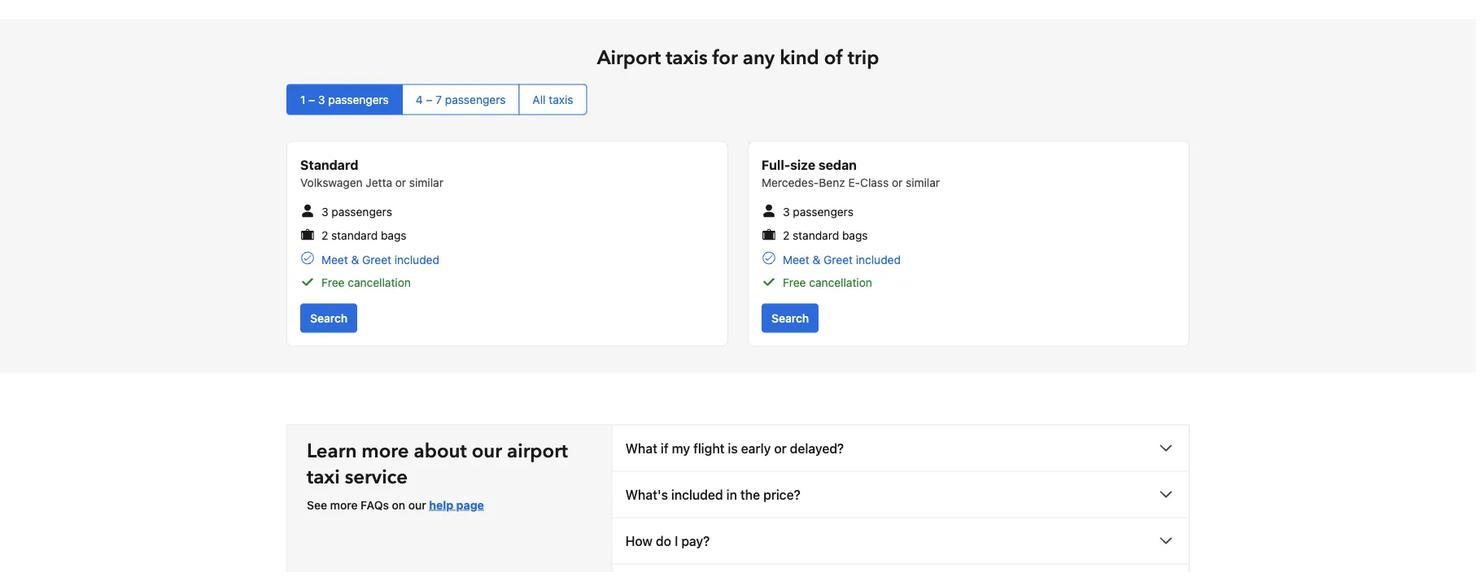 Task type: vqa. For each thing, say whether or not it's contained in the screenshot.
middle 3.50
no



Task type: describe. For each thing, give the bounding box(es) containing it.
taxis for airport
[[666, 45, 708, 72]]

size
[[790, 158, 815, 173]]

airport
[[507, 439, 568, 466]]

for
[[712, 45, 738, 72]]

about
[[414, 439, 467, 466]]

search button for size
[[762, 304, 819, 333]]

free for volkswagen
[[321, 276, 345, 290]]

or inside standard volkswagen jetta or similar
[[395, 176, 406, 190]]

help page link
[[429, 499, 484, 512]]

passengers right 7
[[445, 93, 506, 107]]

– for 3
[[309, 93, 315, 107]]

what if my flight is early or delayed?
[[625, 441, 844, 457]]

taxi
[[307, 465, 340, 492]]

1
[[300, 93, 305, 107]]

faqs
[[361, 499, 389, 512]]

bags for sedan
[[842, 229, 868, 243]]

free cancellation for jetta
[[321, 276, 411, 290]]

standard
[[300, 158, 358, 173]]

greet for sedan
[[824, 253, 853, 267]]

airport taxis for any kind of trip
[[597, 45, 879, 72]]

full-
[[762, 158, 790, 173]]

free for size
[[783, 276, 806, 290]]

jetta
[[366, 176, 392, 190]]

passengers down the benz
[[793, 206, 854, 219]]

bags for jetta
[[381, 229, 407, 243]]

in
[[726, 488, 737, 503]]

sort results by element
[[286, 85, 1190, 116]]

do
[[656, 534, 671, 549]]

how do i pay? button
[[612, 519, 1189, 565]]

what if my flight is early or delayed? button
[[612, 426, 1189, 472]]

meet & greet included for jetta
[[321, 253, 439, 267]]

flight
[[693, 441, 725, 457]]

all
[[533, 93, 546, 107]]

sedan
[[819, 158, 857, 173]]

2 for volkswagen
[[321, 229, 328, 243]]

free cancellation for sedan
[[783, 276, 872, 290]]

3 passengers for volkswagen
[[321, 206, 392, 219]]

cancellation for sedan
[[809, 276, 872, 290]]

or inside dropdown button
[[774, 441, 787, 457]]

i
[[675, 534, 678, 549]]

3 inside sort results by element
[[318, 93, 325, 107]]

of
[[824, 45, 843, 72]]

similar inside standard volkswagen jetta or similar
[[409, 176, 443, 190]]

4
[[416, 93, 423, 107]]



Task type: locate. For each thing, give the bounding box(es) containing it.
taxis
[[666, 45, 708, 72], [549, 93, 573, 107]]

0 horizontal spatial our
[[408, 499, 426, 512]]

1 meet from the left
[[321, 253, 348, 267]]

greet down jetta
[[362, 253, 391, 267]]

1 – 3 passengers
[[300, 93, 389, 107]]

if
[[661, 441, 669, 457]]

0 horizontal spatial taxis
[[549, 93, 573, 107]]

2 search button from the left
[[762, 304, 819, 333]]

meet down 'mercedes-'
[[783, 253, 809, 267]]

page
[[456, 499, 484, 512]]

7
[[436, 93, 442, 107]]

2 meet from the left
[[783, 253, 809, 267]]

2 standard bags for jetta
[[321, 229, 407, 243]]

or inside full-size sedan mercedes-benz e-class or similar
[[892, 176, 903, 190]]

4 – 7 passengers
[[416, 93, 506, 107]]

2
[[321, 229, 328, 243], [783, 229, 790, 243]]

standard for size
[[793, 229, 839, 243]]

meet & greet included
[[321, 253, 439, 267], [783, 253, 901, 267]]

0 horizontal spatial 2
[[321, 229, 328, 243]]

0 vertical spatial more
[[362, 439, 409, 466]]

0 horizontal spatial included
[[394, 253, 439, 267]]

2 horizontal spatial or
[[892, 176, 903, 190]]

2 standard from the left
[[793, 229, 839, 243]]

1 horizontal spatial taxis
[[666, 45, 708, 72]]

0 horizontal spatial cancellation
[[348, 276, 411, 290]]

is
[[728, 441, 738, 457]]

2 greet from the left
[[824, 253, 853, 267]]

similar inside full-size sedan mercedes-benz e-class or similar
[[906, 176, 940, 190]]

2 – from the left
[[426, 93, 433, 107]]

0 horizontal spatial free cancellation
[[321, 276, 411, 290]]

2 standard bags for sedan
[[783, 229, 868, 243]]

taxis for all
[[549, 93, 573, 107]]

volkswagen
[[300, 176, 363, 190]]

or right jetta
[[395, 176, 406, 190]]

free cancellation
[[321, 276, 411, 290], [783, 276, 872, 290]]

all taxis
[[533, 93, 573, 107]]

1 free cancellation from the left
[[321, 276, 411, 290]]

0 horizontal spatial 3 passengers
[[321, 206, 392, 219]]

0 horizontal spatial similar
[[409, 176, 443, 190]]

1 horizontal spatial greet
[[824, 253, 853, 267]]

0 horizontal spatial 2 standard bags
[[321, 229, 407, 243]]

search
[[310, 312, 348, 325], [771, 312, 809, 325]]

kind
[[780, 45, 819, 72]]

our
[[472, 439, 502, 466], [408, 499, 426, 512]]

more right learn
[[362, 439, 409, 466]]

3 passengers for size
[[783, 206, 854, 219]]

1 vertical spatial our
[[408, 499, 426, 512]]

1 standard from the left
[[331, 229, 378, 243]]

similar right the class
[[906, 176, 940, 190]]

1 horizontal spatial cancellation
[[809, 276, 872, 290]]

0 horizontal spatial &
[[351, 253, 359, 267]]

2 bags from the left
[[842, 229, 868, 243]]

1 greet from the left
[[362, 253, 391, 267]]

2 search from the left
[[771, 312, 809, 325]]

& down the benz
[[813, 253, 821, 267]]

greet down the benz
[[824, 253, 853, 267]]

3 for full-
[[783, 206, 790, 219]]

1 search from the left
[[310, 312, 348, 325]]

full-size sedan mercedes-benz e-class or similar
[[762, 158, 940, 190]]

3 passengers down jetta
[[321, 206, 392, 219]]

1 search button from the left
[[300, 304, 357, 333]]

search button for volkswagen
[[300, 304, 357, 333]]

how
[[625, 534, 653, 549]]

any
[[743, 45, 775, 72]]

how do i pay?
[[625, 534, 710, 549]]

what
[[625, 441, 657, 457]]

meet & greet included down jetta
[[321, 253, 439, 267]]

–
[[309, 93, 315, 107], [426, 93, 433, 107]]

2 down volkswagen
[[321, 229, 328, 243]]

taxis left for
[[666, 45, 708, 72]]

1 2 from the left
[[321, 229, 328, 243]]

1 2 standard bags from the left
[[321, 229, 407, 243]]

2 2 from the left
[[783, 229, 790, 243]]

0 vertical spatial our
[[472, 439, 502, 466]]

on
[[392, 499, 405, 512]]

more
[[362, 439, 409, 466], [330, 499, 358, 512]]

learn
[[307, 439, 357, 466]]

bags down e-
[[842, 229, 868, 243]]

what's included in the price? button
[[612, 473, 1189, 518]]

2 free from the left
[[783, 276, 806, 290]]

taxis right all
[[549, 93, 573, 107]]

0 vertical spatial taxis
[[666, 45, 708, 72]]

2 standard bags
[[321, 229, 407, 243], [783, 229, 868, 243]]

what's
[[625, 488, 668, 503]]

search for size
[[771, 312, 809, 325]]

2 3 passengers from the left
[[783, 206, 854, 219]]

1 – from the left
[[309, 93, 315, 107]]

similar right jetta
[[409, 176, 443, 190]]

standard down volkswagen
[[331, 229, 378, 243]]

1 horizontal spatial –
[[426, 93, 433, 107]]

1 horizontal spatial our
[[472, 439, 502, 466]]

standard volkswagen jetta or similar
[[300, 158, 443, 190]]

1 horizontal spatial 3 passengers
[[783, 206, 854, 219]]

3 passengers down the benz
[[783, 206, 854, 219]]

e-
[[848, 176, 860, 190]]

1 horizontal spatial standard
[[793, 229, 839, 243]]

airport
[[597, 45, 661, 72]]

meet for size
[[783, 253, 809, 267]]

0 horizontal spatial or
[[395, 176, 406, 190]]

our right on
[[408, 499, 426, 512]]

search button
[[300, 304, 357, 333], [762, 304, 819, 333]]

delayed?
[[790, 441, 844, 457]]

1 meet & greet included from the left
[[321, 253, 439, 267]]

& for size
[[813, 253, 821, 267]]

– right 1
[[309, 93, 315, 107]]

2 cancellation from the left
[[809, 276, 872, 290]]

1 horizontal spatial 2
[[783, 229, 790, 243]]

included
[[394, 253, 439, 267], [856, 253, 901, 267], [671, 488, 723, 503]]

greet
[[362, 253, 391, 267], [824, 253, 853, 267]]

1 horizontal spatial meet & greet included
[[783, 253, 901, 267]]

cancellation
[[348, 276, 411, 290], [809, 276, 872, 290]]

search for volkswagen
[[310, 312, 348, 325]]

0 horizontal spatial standard
[[331, 229, 378, 243]]

what's included in the price?
[[625, 488, 800, 503]]

2 for size
[[783, 229, 790, 243]]

&
[[351, 253, 359, 267], [813, 253, 821, 267]]

3 passengers
[[321, 206, 392, 219], [783, 206, 854, 219]]

1 bags from the left
[[381, 229, 407, 243]]

0 horizontal spatial –
[[309, 93, 315, 107]]

1 horizontal spatial search
[[771, 312, 809, 325]]

meet & greet included for sedan
[[783, 253, 901, 267]]

included for sedan
[[856, 253, 901, 267]]

0 horizontal spatial meet & greet included
[[321, 253, 439, 267]]

2 down 'mercedes-'
[[783, 229, 790, 243]]

2 standard bags down jetta
[[321, 229, 407, 243]]

1 similar from the left
[[409, 176, 443, 190]]

benz
[[819, 176, 845, 190]]

price?
[[763, 488, 800, 503]]

more right "see"
[[330, 499, 358, 512]]

1 horizontal spatial free cancellation
[[783, 276, 872, 290]]

or right early
[[774, 441, 787, 457]]

standard
[[331, 229, 378, 243], [793, 229, 839, 243]]

2 horizontal spatial included
[[856, 253, 901, 267]]

& for volkswagen
[[351, 253, 359, 267]]

taxis inside sort results by element
[[549, 93, 573, 107]]

2 similar from the left
[[906, 176, 940, 190]]

2 free cancellation from the left
[[783, 276, 872, 290]]

passengers right 1
[[328, 93, 389, 107]]

or right the class
[[892, 176, 903, 190]]

1 horizontal spatial free
[[783, 276, 806, 290]]

2 meet & greet included from the left
[[783, 253, 901, 267]]

learn more about our airport taxi service see more faqs on our help page
[[307, 439, 568, 512]]

my
[[672, 441, 690, 457]]

pay?
[[681, 534, 710, 549]]

mercedes-
[[762, 176, 819, 190]]

the
[[740, 488, 760, 503]]

3 down volkswagen
[[321, 206, 328, 219]]

1 horizontal spatial meet
[[783, 253, 809, 267]]

included for jetta
[[394, 253, 439, 267]]

meet
[[321, 253, 348, 267], [783, 253, 809, 267]]

passengers
[[328, 93, 389, 107], [445, 93, 506, 107], [332, 206, 392, 219], [793, 206, 854, 219]]

our right the about
[[472, 439, 502, 466]]

1 horizontal spatial 2 standard bags
[[783, 229, 868, 243]]

2 & from the left
[[813, 253, 821, 267]]

1 horizontal spatial search button
[[762, 304, 819, 333]]

0 horizontal spatial free
[[321, 276, 345, 290]]

1 vertical spatial taxis
[[549, 93, 573, 107]]

0 horizontal spatial greet
[[362, 253, 391, 267]]

1 vertical spatial more
[[330, 499, 358, 512]]

0 horizontal spatial more
[[330, 499, 358, 512]]

3 right 1
[[318, 93, 325, 107]]

class
[[860, 176, 889, 190]]

see
[[307, 499, 327, 512]]

& down volkswagen
[[351, 253, 359, 267]]

3
[[318, 93, 325, 107], [321, 206, 328, 219], [783, 206, 790, 219]]

service
[[345, 465, 408, 492]]

meet for volkswagen
[[321, 253, 348, 267]]

3 down 'mercedes-'
[[783, 206, 790, 219]]

meet down volkswagen
[[321, 253, 348, 267]]

0 horizontal spatial search button
[[300, 304, 357, 333]]

0 horizontal spatial bags
[[381, 229, 407, 243]]

1 horizontal spatial &
[[813, 253, 821, 267]]

2 2 standard bags from the left
[[783, 229, 868, 243]]

1 cancellation from the left
[[348, 276, 411, 290]]

– for 7
[[426, 93, 433, 107]]

3 for standard
[[321, 206, 328, 219]]

1 horizontal spatial more
[[362, 439, 409, 466]]

standard for volkswagen
[[331, 229, 378, 243]]

similar
[[409, 176, 443, 190], [906, 176, 940, 190]]

or
[[395, 176, 406, 190], [892, 176, 903, 190], [774, 441, 787, 457]]

bags
[[381, 229, 407, 243], [842, 229, 868, 243]]

included inside dropdown button
[[671, 488, 723, 503]]

2 standard bags down the benz
[[783, 229, 868, 243]]

0 horizontal spatial meet
[[321, 253, 348, 267]]

meet & greet included down the benz
[[783, 253, 901, 267]]

1 horizontal spatial or
[[774, 441, 787, 457]]

1 horizontal spatial similar
[[906, 176, 940, 190]]

trip
[[848, 45, 879, 72]]

cancellation for jetta
[[348, 276, 411, 290]]

help
[[429, 499, 453, 512]]

free
[[321, 276, 345, 290], [783, 276, 806, 290]]

early
[[741, 441, 771, 457]]

1 & from the left
[[351, 253, 359, 267]]

passengers down jetta
[[332, 206, 392, 219]]

standard down the benz
[[793, 229, 839, 243]]

1 horizontal spatial bags
[[842, 229, 868, 243]]

0 horizontal spatial search
[[310, 312, 348, 325]]

1 free from the left
[[321, 276, 345, 290]]

– left 7
[[426, 93, 433, 107]]

bags down jetta
[[381, 229, 407, 243]]

1 horizontal spatial included
[[671, 488, 723, 503]]

1 3 passengers from the left
[[321, 206, 392, 219]]

greet for jetta
[[362, 253, 391, 267]]



